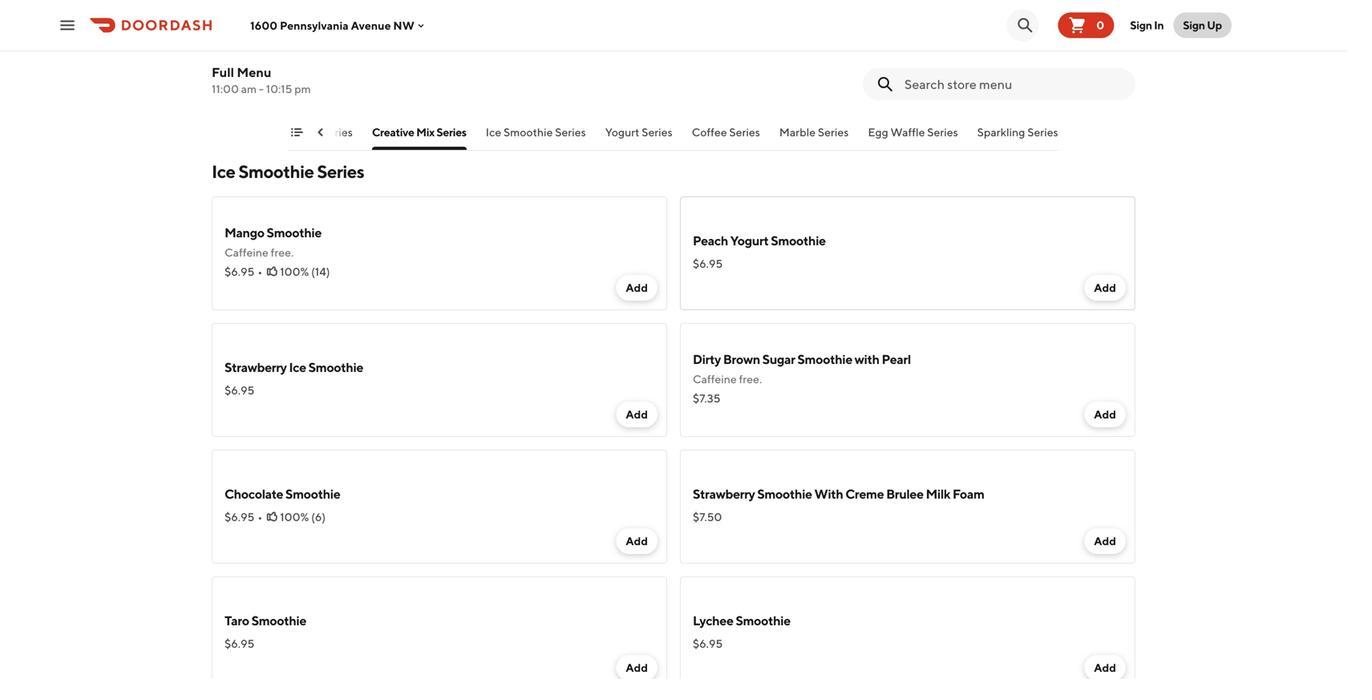 Task type: vqa. For each thing, say whether or not it's contained in the screenshot.
OPEN • CLOSES AT 9:20 PM
no



Task type: describe. For each thing, give the bounding box(es) containing it.
coffee series
[[692, 126, 760, 139]]

sign up link
[[1174, 12, 1232, 38]]

full menu 11:00 am - 10:15 pm
[[212, 65, 311, 95]]

$6.95 down mango
[[225, 265, 255, 278]]

egg waffle series
[[868, 126, 958, 139]]

nw
[[393, 19, 415, 32]]

1 horizontal spatial yogurt
[[731, 233, 769, 248]]

strawberry ice smoothie
[[225, 360, 363, 375]]

$7.50 inside qq passionfruit green tea cold drink. $7.50
[[225, 69, 254, 83]]

dirty
[[693, 352, 721, 367]]

smoothie inside mango smoothie caffeine free.
[[267, 225, 322, 240]]

ice smoothie series button
[[486, 124, 586, 150]]

yogurt series button
[[605, 124, 673, 150]]

coffee
[[692, 126, 727, 139]]

green
[[318, 29, 353, 45]]

qq
[[225, 29, 246, 45]]

-
[[259, 82, 264, 95]]

1600
[[250, 19, 278, 32]]

$6.95 • for 100% (6)
[[225, 511, 262, 524]]

0 button
[[1058, 12, 1114, 38]]

sign for sign in
[[1130, 18, 1152, 32]]

2 drink. from the left
[[720, 50, 749, 63]]

add for taro smoothie
[[626, 661, 648, 675]]

10:15
[[266, 82, 292, 95]]

milk tea series
[[277, 126, 353, 139]]

smoothie inside ice smoothie series button
[[504, 126, 553, 139]]

$6.95 for peach
[[693, 257, 723, 270]]

tea inside button
[[302, 126, 320, 139]]

cold inside qq passionfruit green tea cold drink. $7.50
[[225, 50, 249, 63]]

brown
[[723, 352, 760, 367]]

sign in link
[[1121, 9, 1174, 41]]

ice inside button
[[486, 126, 501, 139]]

series left coffee
[[642, 126, 673, 139]]

qq passionfruit green tea cold drink. $7.50
[[225, 29, 376, 83]]

sign up
[[1183, 18, 1222, 32]]

mango smoothie caffeine free.
[[225, 225, 322, 259]]

series down the milk tea series button
[[317, 161, 364, 182]]

peach yogurt smoothie
[[693, 233, 826, 248]]

smoothie inside dirty brown sugar smoothie with pearl caffeine free. $7.35 add
[[798, 352, 853, 367]]

menu for full
[[237, 65, 271, 80]]

marble
[[780, 126, 816, 139]]

add for peach yogurt smoothie
[[1094, 281, 1116, 294]]

up
[[1207, 18, 1222, 32]]

creative
[[372, 126, 414, 139]]

lychee smoothie
[[693, 613, 791, 628]]

1 vertical spatial ice
[[212, 161, 235, 182]]

series right sparkling
[[1028, 126, 1059, 139]]

add for chocolate smoothie
[[626, 535, 648, 548]]

add inside dirty brown sugar smoothie with pearl caffeine free. $7.35 add
[[1094, 408, 1116, 421]]

add for strawberry ice smoothie
[[626, 408, 648, 421]]

view menu
[[651, 646, 719, 661]]

add button for peach yogurt smoothie
[[1085, 275, 1126, 301]]

100% for 100% (14)
[[280, 265, 309, 278]]

sugar
[[763, 352, 795, 367]]

$7.35
[[693, 392, 721, 405]]

100% (14)
[[280, 265, 330, 278]]

1600 pennsylvania avenue nw button
[[250, 19, 427, 32]]

2 cold from the left
[[693, 50, 718, 63]]

add button for strawberry smoothie with creme brulee milk foam
[[1085, 529, 1126, 554]]

add button for dirty brown sugar smoothie with pearl
[[1085, 402, 1126, 427]]



Task type: locate. For each thing, give the bounding box(es) containing it.
series right mix
[[437, 126, 467, 139]]

1 horizontal spatial tea
[[356, 29, 376, 45]]

0 vertical spatial tea
[[356, 29, 376, 45]]

1 horizontal spatial milk
[[926, 486, 951, 502]]

chocolate
[[225, 486, 283, 502]]

$6.95 for strawberry
[[225, 384, 255, 397]]

100%
[[280, 265, 309, 278], [280, 511, 309, 524]]

0 vertical spatial menu
[[237, 65, 271, 80]]

1 vertical spatial $6.95 •
[[225, 511, 262, 524]]

caffeine up $7.35
[[693, 373, 737, 386]]

100% left (6)
[[280, 511, 309, 524]]

0 horizontal spatial free.
[[271, 246, 294, 259]]

11:00
[[212, 82, 239, 95]]

1 100% from the top
[[280, 265, 309, 278]]

strawberry for strawberry ice smoothie
[[225, 360, 287, 375]]

tea inside qq passionfruit green tea cold drink. $7.50
[[356, 29, 376, 45]]

$6.95 • for 100% (14)
[[225, 265, 262, 278]]

sign left up
[[1183, 18, 1205, 32]]

1 horizontal spatial ice
[[289, 360, 306, 375]]

$7.50
[[225, 69, 254, 83], [693, 511, 722, 524]]

series right show menu categories image
[[322, 126, 353, 139]]

0 vertical spatial yogurt
[[605, 126, 640, 139]]

milk tea series button
[[277, 124, 353, 150]]

menu up am
[[237, 65, 271, 80]]

free.
[[271, 246, 294, 259], [739, 373, 762, 386]]

add for lychee smoothie
[[1094, 661, 1116, 675]]

menu inside full menu 11:00 am - 10:15 pm
[[237, 65, 271, 80]]

milk
[[277, 126, 300, 139], [926, 486, 951, 502]]

2 $6.95 • from the top
[[225, 511, 262, 524]]

free. inside mango smoothie caffeine free.
[[271, 246, 294, 259]]

1 vertical spatial $7.50
[[693, 511, 722, 524]]

0 horizontal spatial strawberry
[[225, 360, 287, 375]]

(14)
[[311, 265, 330, 278]]

100% for 100% (6)
[[280, 511, 309, 524]]

1 horizontal spatial menu
[[684, 646, 719, 661]]

1 vertical spatial free.
[[739, 373, 762, 386]]

1 horizontal spatial strawberry
[[693, 486, 755, 502]]

$6.95 down strawberry ice smoothie
[[225, 384, 255, 397]]

$6.95 for taro
[[225, 637, 255, 650]]

in
[[1154, 18, 1164, 32]]

taro
[[225, 613, 249, 628]]

0 horizontal spatial tea
[[302, 126, 320, 139]]

pearl
[[882, 352, 911, 367]]

egg waffle series button
[[868, 124, 958, 150]]

caffeine down mango
[[225, 246, 269, 259]]

series right 'waffle'
[[927, 126, 958, 139]]

coffee series button
[[692, 124, 760, 150]]

add
[[626, 281, 648, 294], [1094, 281, 1116, 294], [626, 408, 648, 421], [1094, 408, 1116, 421], [626, 535, 648, 548], [1094, 535, 1116, 548], [626, 661, 648, 675], [1094, 661, 1116, 675]]

$6.95 down lychee
[[693, 637, 723, 650]]

• down mango smoothie caffeine free.
[[258, 265, 262, 278]]

sign
[[1130, 18, 1152, 32], [1183, 18, 1205, 32]]

sparkling series
[[978, 126, 1059, 139]]

taro smoothie
[[225, 613, 306, 628]]

0 horizontal spatial milk
[[277, 126, 300, 139]]

$6.95 • down mango
[[225, 265, 262, 278]]

1 horizontal spatial cold
[[693, 50, 718, 63]]

1600 pennsylvania avenue nw
[[250, 19, 415, 32]]

menu
[[237, 65, 271, 80], [684, 646, 719, 661]]

add button for mango smoothie
[[616, 275, 658, 301]]

pennsylvania
[[280, 19, 349, 32]]

0 horizontal spatial ice smoothie series
[[212, 161, 364, 182]]

open menu image
[[58, 16, 77, 35]]

am
[[241, 82, 257, 95]]

sparkling
[[978, 126, 1025, 139]]

0 horizontal spatial caffeine
[[225, 246, 269, 259]]

0 horizontal spatial ice
[[212, 161, 235, 182]]

view menu button
[[619, 638, 728, 670]]

cold down qq
[[225, 50, 249, 63]]

add button for strawberry ice smoothie
[[616, 402, 658, 427]]

0 vertical spatial $7.50
[[225, 69, 254, 83]]

creme
[[846, 486, 884, 502]]

0 vertical spatial milk
[[277, 126, 300, 139]]

0 vertical spatial •
[[258, 265, 262, 278]]

100% (6)
[[280, 511, 326, 524]]

sign in
[[1130, 18, 1164, 32]]

1 horizontal spatial sign
[[1183, 18, 1205, 32]]

1 cold from the left
[[225, 50, 249, 63]]

1 vertical spatial caffeine
[[693, 373, 737, 386]]

0 vertical spatial caffeine
[[225, 246, 269, 259]]

sign left in
[[1130, 18, 1152, 32]]

1 drink. from the left
[[252, 50, 280, 63]]

1 • from the top
[[258, 265, 262, 278]]

1 vertical spatial tea
[[302, 126, 320, 139]]

add for strawberry smoothie with creme brulee milk foam
[[1094, 535, 1116, 548]]

0 vertical spatial strawberry
[[225, 360, 287, 375]]

0 horizontal spatial yogurt
[[605, 126, 640, 139]]

add button for taro smoothie
[[616, 655, 658, 679]]

mix
[[416, 126, 435, 139]]

menu inside view menu button
[[684, 646, 719, 661]]

dirty brown sugar smoothie with pearl caffeine free. $7.35 add
[[693, 352, 1116, 421]]

series right coffee
[[729, 126, 760, 139]]

milk left foam
[[926, 486, 951, 502]]

1 horizontal spatial drink.
[[720, 50, 749, 63]]

view
[[651, 646, 681, 661]]

100% left (14)
[[280, 265, 309, 278]]

mango
[[225, 225, 264, 240]]

free. down brown
[[739, 373, 762, 386]]

$6.95 •
[[225, 265, 262, 278], [225, 511, 262, 524]]

1 vertical spatial milk
[[926, 486, 951, 502]]

1 horizontal spatial $7.50
[[693, 511, 722, 524]]

2 sign from the left
[[1183, 18, 1205, 32]]

add button for chocolate smoothie
[[616, 529, 658, 554]]

peach
[[693, 233, 728, 248]]

sign for sign up
[[1183, 18, 1205, 32]]

drink. up coffee series
[[720, 50, 749, 63]]

1 horizontal spatial caffeine
[[693, 373, 737, 386]]

brulee
[[886, 486, 924, 502]]

• for 100% (6)
[[258, 511, 262, 524]]

1 sign from the left
[[1130, 18, 1152, 32]]

2 • from the top
[[258, 511, 262, 524]]

$6.95
[[693, 257, 723, 270], [225, 265, 255, 278], [225, 384, 255, 397], [225, 511, 255, 524], [225, 637, 255, 650], [693, 637, 723, 650]]

avenue
[[351, 19, 391, 32]]

chocolate smoothie
[[225, 486, 340, 502]]

1 vertical spatial yogurt
[[731, 233, 769, 248]]

lychee
[[693, 613, 734, 628]]

0 horizontal spatial sign
[[1130, 18, 1152, 32]]

passionfruit
[[248, 29, 316, 45]]

• down chocolate
[[258, 511, 262, 524]]

yogurt inside yogurt series button
[[605, 126, 640, 139]]

ice smoothie series
[[486, 126, 586, 139], [212, 161, 364, 182]]

caffeine inside dirty brown sugar smoothie with pearl caffeine free. $7.35 add
[[693, 373, 737, 386]]

show menu categories image
[[290, 126, 303, 139]]

1 vertical spatial ice smoothie series
[[212, 161, 364, 182]]

0 vertical spatial $6.95 •
[[225, 265, 262, 278]]

•
[[258, 265, 262, 278], [258, 511, 262, 524]]

tea
[[356, 29, 376, 45], [302, 126, 320, 139]]

1 vertical spatial menu
[[684, 646, 719, 661]]

$6.95 for lychee
[[693, 637, 723, 650]]

cold up coffee
[[693, 50, 718, 63]]

2 horizontal spatial ice
[[486, 126, 501, 139]]

milk inside button
[[277, 126, 300, 139]]

1 $6.95 • from the top
[[225, 265, 262, 278]]

strawberry
[[225, 360, 287, 375], [693, 486, 755, 502]]

• for 100% (14)
[[258, 265, 262, 278]]

(6)
[[311, 511, 326, 524]]

1 vertical spatial •
[[258, 511, 262, 524]]

1 vertical spatial 100%
[[280, 511, 309, 524]]

0
[[1097, 18, 1105, 32]]

milk left scroll menu navigation left "image"
[[277, 126, 300, 139]]

menu for view
[[684, 646, 719, 661]]

$6.95 down "taro"
[[225, 637, 255, 650]]

smoothie
[[504, 126, 553, 139], [238, 161, 314, 182], [267, 225, 322, 240], [771, 233, 826, 248], [798, 352, 853, 367], [308, 360, 363, 375], [285, 486, 340, 502], [757, 486, 812, 502], [251, 613, 306, 628], [736, 613, 791, 628]]

$6.95 down peach
[[693, 257, 723, 270]]

strawberry for strawberry smoothie with creme brulee milk foam
[[693, 486, 755, 502]]

cold drink.
[[693, 50, 749, 63]]

Item Search search field
[[905, 75, 1123, 93]]

cold
[[225, 50, 249, 63], [693, 50, 718, 63]]

strawberry smoothie with creme brulee milk foam
[[693, 486, 985, 502]]

series right 'marble' in the right of the page
[[818, 126, 849, 139]]

2 vertical spatial ice
[[289, 360, 306, 375]]

waffle
[[891, 126, 925, 139]]

1 horizontal spatial ice smoothie series
[[486, 126, 586, 139]]

free. inside dirty brown sugar smoothie with pearl caffeine free. $7.35 add
[[739, 373, 762, 386]]

0 horizontal spatial drink.
[[252, 50, 280, 63]]

menu right the view
[[684, 646, 719, 661]]

0 vertical spatial ice
[[486, 126, 501, 139]]

0 vertical spatial free.
[[271, 246, 294, 259]]

1 horizontal spatial free.
[[739, 373, 762, 386]]

yogurt
[[605, 126, 640, 139], [731, 233, 769, 248]]

0 vertical spatial ice smoothie series
[[486, 126, 586, 139]]

tea right green at the top of the page
[[356, 29, 376, 45]]

add button
[[616, 275, 658, 301], [1085, 275, 1126, 301], [616, 402, 658, 427], [1085, 402, 1126, 427], [616, 529, 658, 554], [1085, 529, 1126, 554], [616, 655, 658, 679], [1085, 655, 1126, 679]]

free. up 100% (14)
[[271, 246, 294, 259]]

0 horizontal spatial menu
[[237, 65, 271, 80]]

egg
[[868, 126, 889, 139]]

yogurt series
[[605, 126, 673, 139]]

1 vertical spatial strawberry
[[693, 486, 755, 502]]

full
[[212, 65, 234, 80]]

drink. inside qq passionfruit green tea cold drink. $7.50
[[252, 50, 280, 63]]

ice
[[486, 126, 501, 139], [212, 161, 235, 182], [289, 360, 306, 375]]

sparkling series button
[[978, 124, 1059, 150]]

caffeine
[[225, 246, 269, 259], [693, 373, 737, 386]]

scroll menu navigation left image
[[314, 126, 327, 139]]

0 horizontal spatial $7.50
[[225, 69, 254, 83]]

0 vertical spatial 100%
[[280, 265, 309, 278]]

add button for lychee smoothie
[[1085, 655, 1126, 679]]

tea down pm
[[302, 126, 320, 139]]

marble series
[[780, 126, 849, 139]]

0 horizontal spatial cold
[[225, 50, 249, 63]]

creative mix series
[[372, 126, 467, 139]]

$6.95 • down chocolate
[[225, 511, 262, 524]]

drink. up full menu 11:00 am - 10:15 pm
[[252, 50, 280, 63]]

marble series button
[[780, 124, 849, 150]]

2 100% from the top
[[280, 511, 309, 524]]

caffeine inside mango smoothie caffeine free.
[[225, 246, 269, 259]]

pm
[[295, 82, 311, 95]]

series left yogurt series
[[555, 126, 586, 139]]

with
[[855, 352, 880, 367]]

with
[[815, 486, 843, 502]]

series
[[322, 126, 353, 139], [437, 126, 467, 139], [555, 126, 586, 139], [642, 126, 673, 139], [729, 126, 760, 139], [818, 126, 849, 139], [927, 126, 958, 139], [1028, 126, 1059, 139], [317, 161, 364, 182]]

drink.
[[252, 50, 280, 63], [720, 50, 749, 63]]

foam
[[953, 486, 985, 502]]

$6.95 down chocolate
[[225, 511, 255, 524]]



